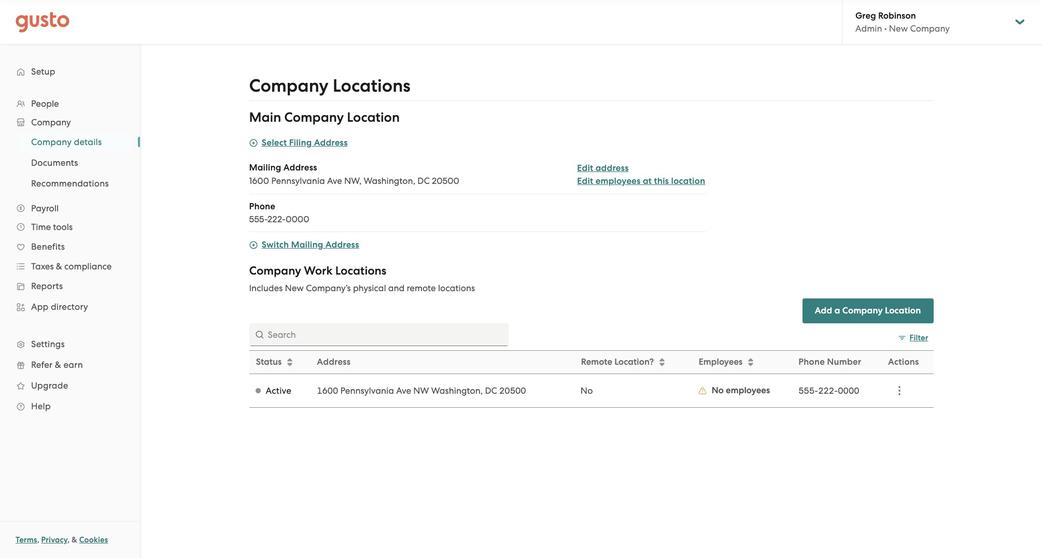 Task type: describe. For each thing, give the bounding box(es) containing it.
company details
[[31, 137, 102, 147]]

Search field
[[249, 324, 509, 346]]

time tools button
[[10, 218, 130, 237]]

compliance
[[64, 261, 112, 272]]

taxes & compliance button
[[10, 257, 130, 276]]

1 edit from the top
[[577, 163, 594, 174]]

select filing address button
[[249, 137, 348, 149]]

work
[[304, 264, 333, 278]]

help link
[[10, 397, 130, 416]]

earn
[[64, 360, 83, 370]]

pennsylvania inside mailing address 1600 pennsylvania ave nw, washington, dc 20500
[[271, 176, 325, 186]]

washington, inside mailing address 1600 pennsylvania ave nw, washington, dc 20500
[[364, 176, 415, 186]]

people
[[31, 99, 59, 109]]

payroll button
[[10, 199, 130, 218]]

company details link
[[19, 133, 130, 151]]

1 horizontal spatial 20500
[[500, 386, 526, 396]]

add
[[815, 305, 833, 316]]

1 horizontal spatial 222-
[[819, 386, 838, 396]]

mailing inside mailing address 1600 pennsylvania ave nw, washington, dc 20500
[[249, 162, 281, 173]]

filter button
[[893, 330, 934, 346]]

setup link
[[10, 62, 130, 81]]

directory
[[51, 302, 88, 312]]

dc inside mailing address 1600 pennsylvania ave nw, washington, dc 20500
[[418, 176, 430, 186]]

1 horizontal spatial 0000
[[838, 386, 860, 396]]

upgrade link
[[10, 377, 130, 395]]

phone for number
[[799, 357, 825, 368]]

benefits link
[[10, 238, 130, 256]]

robinson
[[879, 10, 916, 21]]

main
[[249, 109, 281, 126]]

phone for 555-
[[249, 201, 276, 212]]

actions
[[889, 357, 919, 368]]

edit employees at this location link
[[577, 176, 706, 187]]

number
[[827, 357, 862, 368]]

phone element
[[249, 201, 706, 232]]

at
[[643, 176, 652, 187]]

location?
[[615, 357, 654, 368]]

benefits
[[31, 242, 65, 252]]

and
[[388, 283, 405, 294]]

includes
[[249, 283, 283, 294]]

upgrade
[[31, 381, 68, 391]]

no employees
[[712, 385, 770, 396]]

switch mailing address button
[[249, 239, 359, 252]]

recommendations
[[31, 178, 109, 189]]

phone number
[[799, 357, 862, 368]]

app directory link
[[10, 298, 130, 316]]

list containing company details
[[0, 132, 140, 194]]

nw
[[414, 386, 429, 396]]

0 vertical spatial locations
[[333, 75, 411, 96]]

time tools
[[31, 222, 73, 232]]

gusto navigation element
[[0, 45, 140, 434]]

20500 inside mailing address 1600 pennsylvania ave nw, washington, dc 20500
[[432, 176, 460, 186]]

terms , privacy , & cookies
[[16, 536, 108, 545]]

documents
[[31, 158, 78, 168]]

edit address edit employees at this location
[[577, 163, 706, 187]]

address inside button
[[326, 240, 359, 251]]

app
[[31, 302, 49, 312]]

taxes & compliance
[[31, 261, 112, 272]]

address
[[596, 163, 629, 174]]

555-222-0000
[[799, 386, 860, 396]]

1 vertical spatial washington,
[[431, 386, 483, 396]]

active
[[266, 386, 292, 396]]

documents link
[[19, 154, 130, 172]]

0000 inside 'phone 555-222-0000'
[[286, 214, 309, 225]]

1 vertical spatial employees
[[726, 385, 770, 396]]

's
[[346, 283, 351, 294]]

reports link
[[10, 277, 130, 296]]

2 vertical spatial &
[[72, 536, 77, 545]]

main company location with option to select different filing and mailing addresses group
[[249, 109, 706, 252]]

greg
[[856, 10, 876, 21]]

1 horizontal spatial 1600
[[317, 386, 338, 396]]

& for compliance
[[56, 261, 62, 272]]

greg robinson admin • new company
[[856, 10, 950, 34]]

switch mailing address
[[262, 240, 359, 251]]

555- inside 'phone 555-222-0000'
[[249, 214, 268, 225]]

filing
[[289, 137, 312, 148]]

taxes
[[31, 261, 54, 272]]

1600 pennsylvania ave nw  washington, dc 20500
[[317, 386, 526, 396]]

ave inside mailing address 1600 pennsylvania ave nw, washington, dc 20500
[[327, 176, 342, 186]]

address inside button
[[314, 137, 348, 148]]

1 vertical spatial ave
[[396, 386, 411, 396]]

employees inside the edit address edit employees at this location
[[596, 176, 641, 187]]

location
[[671, 176, 706, 187]]

phone 555-222-0000
[[249, 201, 309, 225]]

select filing address
[[262, 137, 348, 148]]

time
[[31, 222, 51, 232]]

main company location
[[249, 109, 400, 126]]

select
[[262, 137, 287, 148]]

filter
[[910, 334, 929, 343]]

settings link
[[10, 335, 130, 354]]

mailing address element
[[249, 162, 706, 195]]

1 , from the left
[[37, 536, 39, 545]]



Task type: vqa. For each thing, say whether or not it's contained in the screenshot.
YOU
no



Task type: locate. For each thing, give the bounding box(es) containing it.
washington, right nw,
[[364, 176, 415, 186]]

0 vertical spatial 20500
[[432, 176, 460, 186]]

locations inside company work locations includes new company 's physical and remote locations
[[335, 264, 387, 278]]

list containing people
[[0, 94, 140, 417]]

company button
[[10, 113, 130, 132]]

1 horizontal spatial dc
[[485, 386, 497, 396]]

washington, right the nw
[[431, 386, 483, 396]]

no
[[712, 385, 724, 396], [581, 386, 593, 396]]

tools
[[53, 222, 73, 232]]

ave left the nw
[[396, 386, 411, 396]]

employees button
[[693, 352, 792, 373]]

employees
[[596, 176, 641, 187], [726, 385, 770, 396]]

location
[[347, 109, 400, 126], [885, 305, 921, 316]]

new inside greg robinson admin • new company
[[889, 23, 908, 34]]

company inside add a company location button
[[843, 305, 883, 316]]

1 horizontal spatial ,
[[68, 536, 70, 545]]

2 , from the left
[[68, 536, 70, 545]]

physical
[[353, 283, 386, 294]]

0 vertical spatial employees
[[596, 176, 641, 187]]

0 horizontal spatial ave
[[327, 176, 342, 186]]

1600 right active
[[317, 386, 338, 396]]

&
[[56, 261, 62, 272], [55, 360, 61, 370], [72, 536, 77, 545]]

0 vertical spatial new
[[889, 23, 908, 34]]

pennsylvania
[[271, 176, 325, 186], [341, 386, 394, 396]]

location inside main company location with option to select different filing and mailing addresses group
[[347, 109, 400, 126]]

washington,
[[364, 176, 415, 186], [431, 386, 483, 396]]

1 horizontal spatial mailing
[[291, 240, 323, 251]]

setup
[[31, 66, 55, 77]]

1 vertical spatial location
[[885, 305, 921, 316]]

edit
[[577, 163, 594, 174], [577, 176, 594, 187]]

1 vertical spatial pennsylvania
[[341, 386, 394, 396]]

new inside company work locations includes new company 's physical and remote locations
[[285, 283, 304, 294]]

1 horizontal spatial location
[[885, 305, 921, 316]]

home image
[[16, 12, 70, 32]]

1 vertical spatial new
[[285, 283, 304, 294]]

1600 up 'phone 555-222-0000'
[[249, 176, 269, 186]]

20500
[[432, 176, 460, 186], [500, 386, 526, 396]]

no for no employees
[[712, 385, 724, 396]]

switch
[[262, 240, 289, 251]]

222- down phone number
[[819, 386, 838, 396]]

,
[[37, 536, 39, 545], [68, 536, 70, 545]]

mailing address 1600 pennsylvania ave nw, washington, dc 20500
[[249, 162, 460, 186]]

phone inside 'phone 555-222-0000'
[[249, 201, 276, 212]]

terms
[[16, 536, 37, 545]]

mailing up work
[[291, 240, 323, 251]]

0 vertical spatial pennsylvania
[[271, 176, 325, 186]]

refer
[[31, 360, 53, 370]]

reports
[[31, 281, 63, 291]]

company up main
[[249, 75, 329, 96]]

1 horizontal spatial new
[[889, 23, 908, 34]]

1 vertical spatial 0000
[[838, 386, 860, 396]]

mailing inside button
[[291, 240, 323, 251]]

& for earn
[[55, 360, 61, 370]]

1 horizontal spatial pennsylvania
[[341, 386, 394, 396]]

employees down address
[[596, 176, 641, 187]]

company down robinson
[[910, 23, 950, 34]]

phone up switch
[[249, 201, 276, 212]]

0 vertical spatial location
[[347, 109, 400, 126]]

1 vertical spatial &
[[55, 360, 61, 370]]

1 horizontal spatial employees
[[726, 385, 770, 396]]

list containing mailing address
[[249, 162, 706, 232]]

0 vertical spatial mailing
[[249, 162, 281, 173]]

privacy
[[41, 536, 68, 545]]

0 horizontal spatial 555-
[[249, 214, 268, 225]]

1 horizontal spatial washington,
[[431, 386, 483, 396]]

1 horizontal spatial ave
[[396, 386, 411, 396]]

0 horizontal spatial washington,
[[364, 176, 415, 186]]

help
[[31, 401, 51, 412]]

locations
[[438, 283, 475, 294]]

1 vertical spatial mailing
[[291, 240, 323, 251]]

0000 down number
[[838, 386, 860, 396]]

& right taxes
[[56, 261, 62, 272]]

no for no
[[581, 386, 593, 396]]

0 horizontal spatial location
[[347, 109, 400, 126]]

0 vertical spatial 222-
[[268, 214, 286, 225]]

location inside add a company location button
[[885, 305, 921, 316]]

remote location?
[[581, 357, 654, 368]]

a
[[835, 305, 841, 316]]

app directory
[[31, 302, 88, 312]]

company locations
[[249, 75, 411, 96]]

0000 up switch mailing address button
[[286, 214, 309, 225]]

refer & earn
[[31, 360, 83, 370]]

1 horizontal spatial 555-
[[799, 386, 819, 396]]

dc
[[418, 176, 430, 186], [485, 386, 497, 396]]

& inside dropdown button
[[56, 261, 62, 272]]

company up includes on the left bottom of the page
[[249, 264, 301, 278]]

0 horizontal spatial 0000
[[286, 214, 309, 225]]

company down work
[[306, 283, 346, 294]]

company down people
[[31, 117, 71, 128]]

1600
[[249, 176, 269, 186], [317, 386, 338, 396]]

address inside mailing address 1600 pennsylvania ave nw, washington, dc 20500
[[284, 162, 317, 173]]

0 vertical spatial &
[[56, 261, 62, 272]]

1600 inside mailing address 1600 pennsylvania ave nw, washington, dc 20500
[[249, 176, 269, 186]]

edit address button
[[577, 162, 629, 175]]

phone left number
[[799, 357, 825, 368]]

, left privacy link
[[37, 536, 39, 545]]

ave left nw,
[[327, 176, 342, 186]]

status
[[256, 357, 282, 368]]

privacy link
[[41, 536, 68, 545]]

cookies button
[[79, 534, 108, 547]]

2 edit from the top
[[577, 176, 594, 187]]

ave
[[327, 176, 342, 186], [396, 386, 411, 396]]

0 horizontal spatial employees
[[596, 176, 641, 187]]

add a company location
[[815, 305, 921, 316]]

1 vertical spatial 20500
[[500, 386, 526, 396]]

remote
[[581, 357, 613, 368]]

& left earn
[[55, 360, 61, 370]]

company right a
[[843, 305, 883, 316]]

mailing
[[249, 162, 281, 173], [291, 240, 323, 251]]

555-
[[249, 214, 268, 225], [799, 386, 819, 396]]

0 horizontal spatial dc
[[418, 176, 430, 186]]

settings
[[31, 339, 65, 350]]

admin
[[856, 23, 883, 34]]

new down robinson
[[889, 23, 908, 34]]

employees down employees button
[[726, 385, 770, 396]]

terms link
[[16, 536, 37, 545]]

, left cookies button
[[68, 536, 70, 545]]

employees
[[699, 357, 743, 368]]

0000
[[286, 214, 309, 225], [838, 386, 860, 396]]

details
[[74, 137, 102, 147]]

1 vertical spatial 555-
[[799, 386, 819, 396]]

0 horizontal spatial no
[[581, 386, 593, 396]]

payroll
[[31, 203, 59, 214]]

222- inside 'phone 555-222-0000'
[[268, 214, 286, 225]]

remote location? button
[[575, 352, 692, 373]]

555- down phone number
[[799, 386, 819, 396]]

people button
[[10, 94, 130, 113]]

0 horizontal spatial mailing
[[249, 162, 281, 173]]

0 vertical spatial 1600
[[249, 176, 269, 186]]

status button
[[250, 352, 310, 373]]

new right includes on the left bottom of the page
[[285, 283, 304, 294]]

add a company location button
[[803, 299, 934, 324]]

0 horizontal spatial 222-
[[268, 214, 286, 225]]

0 horizontal spatial ,
[[37, 536, 39, 545]]

company inside company details link
[[31, 137, 72, 147]]

cookies
[[79, 536, 108, 545]]

1 vertical spatial dc
[[485, 386, 497, 396]]

0 vertical spatial washington,
[[364, 176, 415, 186]]

remote
[[407, 283, 436, 294]]

1 vertical spatial 222-
[[819, 386, 838, 396]]

0 vertical spatial 0000
[[286, 214, 309, 225]]

222- up switch
[[268, 214, 286, 225]]

recommendations link
[[19, 174, 130, 193]]

1 horizontal spatial phone
[[799, 357, 825, 368]]

nw,
[[344, 176, 362, 186]]

0 vertical spatial ave
[[327, 176, 342, 186]]

555- up switch
[[249, 214, 268, 225]]

company work locations includes new company 's physical and remote locations
[[249, 264, 475, 294]]

0 vertical spatial edit
[[577, 163, 594, 174]]

0 horizontal spatial new
[[285, 283, 304, 294]]

0 vertical spatial phone
[[249, 201, 276, 212]]

company inside greg robinson admin • new company
[[910, 23, 950, 34]]

0 vertical spatial 555-
[[249, 214, 268, 225]]

1 vertical spatial edit
[[577, 176, 594, 187]]

company
[[910, 23, 950, 34], [249, 75, 329, 96], [284, 109, 344, 126], [31, 117, 71, 128], [31, 137, 72, 147], [249, 264, 301, 278], [306, 283, 346, 294], [843, 305, 883, 316]]

1 vertical spatial locations
[[335, 264, 387, 278]]

edit left address
[[577, 163, 594, 174]]

company inside company dropdown button
[[31, 117, 71, 128]]

0 vertical spatial dc
[[418, 176, 430, 186]]

0 horizontal spatial phone
[[249, 201, 276, 212]]

1 vertical spatial 1600
[[317, 386, 338, 396]]

1 horizontal spatial no
[[712, 385, 724, 396]]

no down remote
[[581, 386, 593, 396]]

new for robinson
[[889, 23, 908, 34]]

list
[[0, 94, 140, 417], [0, 132, 140, 194], [249, 162, 706, 232]]

no down employees
[[712, 385, 724, 396]]

new for work
[[285, 283, 304, 294]]

edit down edit address button
[[577, 176, 594, 187]]

refer & earn link
[[10, 356, 130, 374]]

0 horizontal spatial pennsylvania
[[271, 176, 325, 186]]

0 horizontal spatial 1600
[[249, 176, 269, 186]]

company up documents
[[31, 137, 72, 147]]

company inside main company location with option to select different filing and mailing addresses group
[[284, 109, 344, 126]]

mailing down select
[[249, 162, 281, 173]]

this
[[654, 176, 669, 187]]

address
[[314, 137, 348, 148], [284, 162, 317, 173], [326, 240, 359, 251], [317, 357, 351, 368]]

& left cookies button
[[72, 536, 77, 545]]

0 horizontal spatial 20500
[[432, 176, 460, 186]]

company up select filing address
[[284, 109, 344, 126]]

1 vertical spatial phone
[[799, 357, 825, 368]]



